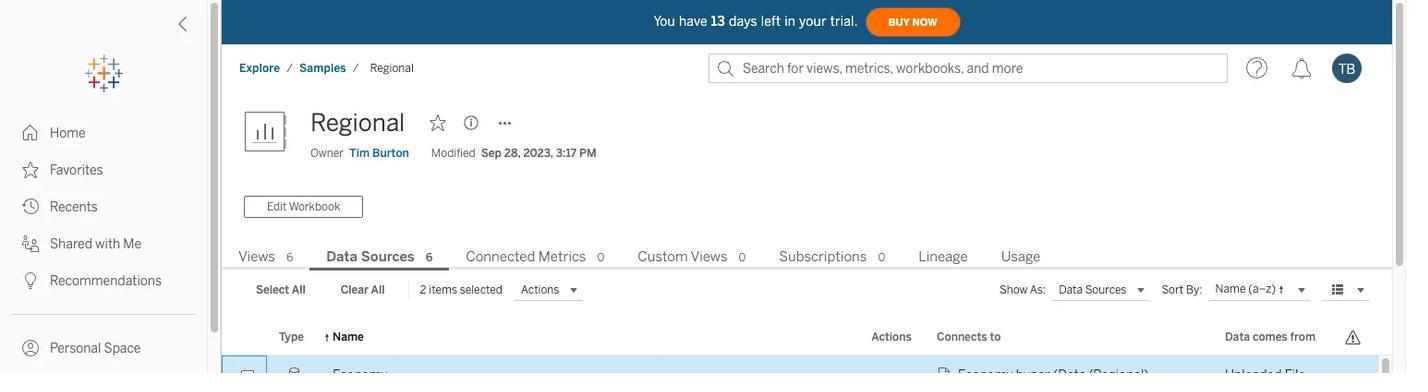 Task type: locate. For each thing, give the bounding box(es) containing it.
favorites link
[[0, 152, 207, 189]]

me
[[123, 237, 142, 252]]

13
[[711, 13, 725, 29]]

/ right "explore" at the top of page
[[287, 62, 293, 75]]

clear all
[[341, 284, 385, 297]]

0 vertical spatial data
[[326, 249, 358, 265]]

by text only_f5he34f image inside recents "link"
[[22, 199, 39, 215]]

recommendations
[[50, 274, 162, 289]]

2 6 from the left
[[426, 251, 433, 264]]

1 by text only_f5he34f image from the top
[[22, 125, 39, 141]]

2 horizontal spatial 0
[[878, 251, 886, 264]]

2 by text only_f5he34f image from the top
[[22, 273, 39, 289]]

by text only_f5he34f image left favorites
[[22, 162, 39, 178]]

modified sep 28, 2023, 3:17 pm
[[431, 147, 597, 160]]

1 horizontal spatial actions
[[872, 331, 912, 344]]

row
[[222, 356, 1379, 373]]

cell
[[1334, 356, 1379, 373]]

0 horizontal spatial /
[[287, 62, 293, 75]]

name inside grid
[[333, 331, 364, 344]]

edit workbook button
[[244, 196, 363, 218]]

2 / from the left
[[353, 62, 359, 75]]

1 views from the left
[[238, 249, 275, 265]]

recents link
[[0, 189, 207, 226]]

1 all from the left
[[292, 284, 306, 297]]

0 horizontal spatial 0
[[597, 251, 605, 264]]

sort by:
[[1162, 284, 1203, 297]]

home link
[[0, 115, 207, 152]]

by text only_f5he34f image left recents
[[22, 199, 39, 215]]

1 horizontal spatial 0
[[739, 251, 746, 264]]

by text only_f5he34f image for shared with me
[[22, 236, 39, 252]]

all right clear
[[371, 284, 385, 297]]

sort
[[1162, 284, 1184, 297]]

actions
[[521, 284, 560, 297], [872, 331, 912, 344]]

views right custom on the left
[[691, 249, 728, 265]]

1 horizontal spatial all
[[371, 284, 385, 297]]

2 by text only_f5he34f image from the top
[[22, 199, 39, 215]]

data left comes
[[1226, 331, 1250, 344]]

data inside grid
[[1226, 331, 1250, 344]]

in
[[785, 13, 796, 29]]

by text only_f5he34f image left shared on the left bottom
[[22, 236, 39, 252]]

6 up select all
[[286, 251, 293, 264]]

to
[[990, 331, 1001, 344]]

regional
[[370, 62, 414, 75], [311, 108, 405, 138]]

by text only_f5he34f image inside home "link"
[[22, 125, 39, 141]]

buy now button
[[866, 7, 961, 37]]

shared
[[50, 237, 92, 252]]

4 by text only_f5he34f image from the top
[[22, 340, 39, 357]]

all for clear all
[[371, 284, 385, 297]]

trial.
[[831, 13, 858, 29]]

by text only_f5he34f image
[[22, 125, 39, 141], [22, 273, 39, 289]]

items
[[429, 284, 457, 297]]

6
[[286, 251, 293, 264], [426, 251, 433, 264]]

1 horizontal spatial 6
[[426, 251, 433, 264]]

views
[[238, 249, 275, 265], [691, 249, 728, 265]]

by text only_f5he34f image
[[22, 162, 39, 178], [22, 199, 39, 215], [22, 236, 39, 252], [22, 340, 39, 357]]

0 vertical spatial actions
[[521, 284, 560, 297]]

regional right 'samples'
[[370, 62, 414, 75]]

all for select all
[[292, 284, 306, 297]]

connects
[[937, 331, 987, 344]]

1 horizontal spatial data
[[1226, 331, 1250, 344]]

by text only_f5he34f image inside personal space link
[[22, 340, 39, 357]]

days
[[729, 13, 758, 29]]

0 right metrics
[[597, 251, 605, 264]]

6 for views
[[286, 251, 293, 264]]

main navigation. press the up and down arrow keys to access links. element
[[0, 115, 207, 373]]

connects to
[[937, 331, 1001, 344]]

by text only_f5he34f image for personal space
[[22, 340, 39, 357]]

name down clear
[[333, 331, 364, 344]]

1 6 from the left
[[286, 251, 293, 264]]

tim
[[349, 147, 370, 160]]

0 horizontal spatial all
[[292, 284, 306, 297]]

0 right custom views
[[739, 251, 746, 264]]

data source (live—embedded in workbook) image
[[286, 368, 303, 373]]

1 horizontal spatial name
[[1216, 283, 1246, 296]]

burton
[[372, 147, 409, 160]]

28,
[[504, 147, 521, 160]]

regional up the "tim"
[[311, 108, 405, 138]]

1 vertical spatial by text only_f5he34f image
[[22, 273, 39, 289]]

0 horizontal spatial name
[[333, 331, 364, 344]]

1 0 from the left
[[597, 251, 605, 264]]

2 0 from the left
[[739, 251, 746, 264]]

0 horizontal spatial actions
[[521, 284, 560, 297]]

1 horizontal spatial views
[[691, 249, 728, 265]]

1 vertical spatial actions
[[872, 331, 912, 344]]

by text only_f5he34f image inside the shared with me link
[[22, 236, 39, 252]]

by:
[[1187, 284, 1203, 297]]

recents
[[50, 200, 98, 215]]

samples link
[[299, 61, 347, 76]]

1 horizontal spatial /
[[353, 62, 359, 75]]

all
[[292, 284, 306, 297], [371, 284, 385, 297]]

comes
[[1253, 331, 1288, 344]]

by text only_f5he34f image left recommendations
[[22, 273, 39, 289]]

explore / samples /
[[239, 62, 359, 75]]

by text only_f5he34f image left home
[[22, 125, 39, 141]]

tim burton link
[[349, 145, 409, 162]]

0 horizontal spatial data
[[326, 249, 358, 265]]

grid
[[222, 321, 1393, 373]]

name (a–z)
[[1216, 283, 1276, 296]]

samples
[[299, 62, 346, 75]]

name inside popup button
[[1216, 283, 1246, 296]]

personal space
[[50, 341, 141, 357]]

name left (a–z)
[[1216, 283, 1246, 296]]

2 all from the left
[[371, 284, 385, 297]]

clear all button
[[329, 279, 397, 301]]

row group
[[222, 356, 1379, 373]]

name for name (a–z)
[[1216, 283, 1246, 296]]

by text only_f5he34f image left personal
[[22, 340, 39, 357]]

data sources
[[326, 249, 415, 265]]

0
[[597, 251, 605, 264], [739, 251, 746, 264], [878, 251, 886, 264]]

owner tim burton
[[311, 147, 409, 160]]

from
[[1291, 331, 1316, 344]]

buy now
[[889, 16, 938, 28]]

show
[[1000, 284, 1028, 297]]

now
[[913, 16, 938, 28]]

data up clear
[[326, 249, 358, 265]]

by text only_f5he34f image for home
[[22, 125, 39, 141]]

name
[[1216, 283, 1246, 296], [333, 331, 364, 344]]

select all button
[[244, 279, 318, 301]]

6 up "2"
[[426, 251, 433, 264]]

select
[[256, 284, 289, 297]]

1 vertical spatial regional
[[311, 108, 405, 138]]

0 horizontal spatial views
[[238, 249, 275, 265]]

actions left connects
[[872, 331, 912, 344]]

0 vertical spatial name
[[1216, 283, 1246, 296]]

3 by text only_f5he34f image from the top
[[22, 236, 39, 252]]

subscriptions
[[779, 249, 867, 265]]

pm
[[580, 147, 597, 160]]

views up select
[[238, 249, 275, 265]]

0 right subscriptions
[[878, 251, 886, 264]]

you
[[654, 13, 676, 29]]

actions down connected metrics
[[521, 284, 560, 297]]

by text only_f5he34f image inside recommendations link
[[22, 273, 39, 289]]

1 vertical spatial data
[[1226, 331, 1250, 344]]

0 horizontal spatial 6
[[286, 251, 293, 264]]

0 vertical spatial by text only_f5he34f image
[[22, 125, 39, 141]]

workbook
[[289, 201, 340, 213]]

custom views
[[638, 249, 728, 265]]

1 by text only_f5he34f image from the top
[[22, 162, 39, 178]]

1 vertical spatial name
[[333, 331, 364, 344]]

actions button
[[514, 279, 584, 301]]

data inside sub-spaces tab list
[[326, 249, 358, 265]]

type
[[279, 331, 304, 344]]

0 for metrics
[[597, 251, 605, 264]]

all right select
[[292, 284, 306, 297]]

list view image
[[1330, 282, 1347, 298]]

explore link
[[238, 61, 281, 76]]

(a–z)
[[1249, 283, 1276, 296]]

by text only_f5he34f image inside favorites link
[[22, 162, 39, 178]]

/ right samples link
[[353, 62, 359, 75]]

select all
[[256, 284, 306, 297]]

2 views from the left
[[691, 249, 728, 265]]

data
[[326, 249, 358, 265], [1226, 331, 1250, 344]]

actions inside dropdown button
[[521, 284, 560, 297]]

regional main content
[[222, 92, 1393, 373]]

/
[[287, 62, 293, 75], [353, 62, 359, 75]]

row group inside regional main content
[[222, 356, 1379, 373]]



Task type: describe. For each thing, give the bounding box(es) containing it.
modified
[[431, 147, 476, 160]]

regional inside main content
[[311, 108, 405, 138]]

regional element
[[365, 62, 419, 75]]

2 items selected
[[420, 284, 503, 297]]

show as:
[[1000, 284, 1046, 297]]

lineage
[[919, 249, 968, 265]]

file (tableau data engine) image
[[937, 367, 958, 373]]

edit workbook
[[267, 201, 340, 213]]

actions inside grid
[[872, 331, 912, 344]]

grid containing type
[[222, 321, 1393, 373]]

data for data comes from
[[1226, 331, 1250, 344]]

connected metrics
[[466, 249, 586, 265]]

0 for views
[[739, 251, 746, 264]]

owner
[[311, 147, 344, 160]]

custom
[[638, 249, 688, 265]]

as:
[[1030, 284, 1046, 297]]

sep
[[481, 147, 502, 160]]

row inside grid
[[222, 356, 1379, 373]]

left
[[761, 13, 781, 29]]

you have 13 days left in your trial.
[[654, 13, 858, 29]]

with
[[95, 237, 120, 252]]

by text only_f5he34f image for recommendations
[[22, 273, 39, 289]]

connected
[[466, 249, 535, 265]]

0 vertical spatial regional
[[370, 62, 414, 75]]

2023,
[[523, 147, 553, 160]]

sources
[[361, 249, 415, 265]]

edit
[[267, 201, 287, 213]]

Search for views, metrics, workbooks, and more text field
[[709, 54, 1228, 83]]

2
[[420, 284, 427, 297]]

personal space link
[[0, 330, 207, 367]]

buy
[[889, 16, 910, 28]]

name for name
[[333, 331, 364, 344]]

explore
[[239, 62, 280, 75]]

workbook image
[[244, 104, 299, 160]]

have
[[679, 13, 708, 29]]

3:17
[[556, 147, 577, 160]]

1 / from the left
[[287, 62, 293, 75]]

usage
[[1002, 249, 1041, 265]]

data comes from
[[1226, 331, 1316, 344]]

clear
[[341, 284, 369, 297]]

recommendations link
[[0, 262, 207, 299]]

shared with me link
[[0, 226, 207, 262]]

personal
[[50, 341, 101, 357]]

shared with me
[[50, 237, 142, 252]]

cell inside grid
[[1334, 356, 1379, 373]]

by text only_f5he34f image for favorites
[[22, 162, 39, 178]]

3 0 from the left
[[878, 251, 886, 264]]

by text only_f5he34f image for recents
[[22, 199, 39, 215]]

6 for data sources
[[426, 251, 433, 264]]

navigation panel element
[[0, 55, 207, 373]]

home
[[50, 126, 86, 141]]

favorites
[[50, 163, 103, 178]]

data for data sources
[[326, 249, 358, 265]]

your
[[800, 13, 827, 29]]

selected
[[460, 284, 503, 297]]

sub-spaces tab list
[[222, 247, 1393, 271]]

name (a–z) button
[[1208, 279, 1311, 301]]

metrics
[[539, 249, 586, 265]]

space
[[104, 341, 141, 357]]



Task type: vqa. For each thing, say whether or not it's contained in the screenshot.
Clear All button
yes



